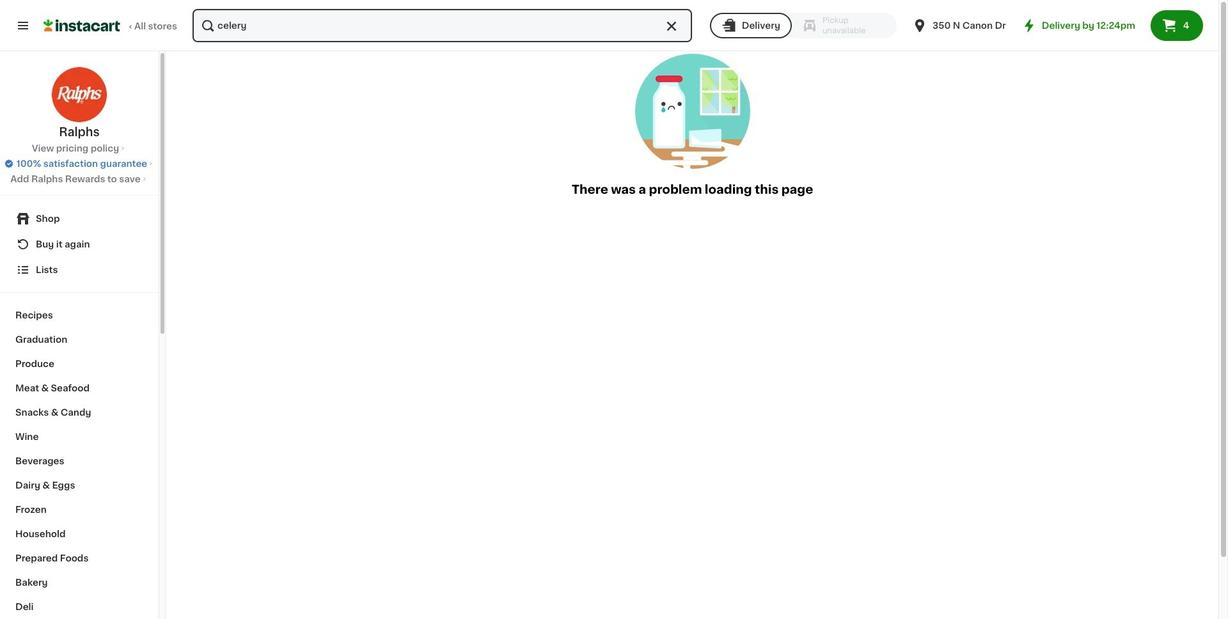 Task type: vqa. For each thing, say whether or not it's contained in the screenshot.
Clear "Save"
no



Task type: locate. For each thing, give the bounding box(es) containing it.
ralphs logo image
[[51, 67, 108, 123]]

instacart logo image
[[44, 18, 120, 33]]

None search field
[[191, 8, 693, 44]]

Search field
[[193, 9, 692, 42]]



Task type: describe. For each thing, give the bounding box(es) containing it.
there was a problem loading this page image
[[635, 54, 750, 169]]

service type group
[[710, 13, 897, 38]]



